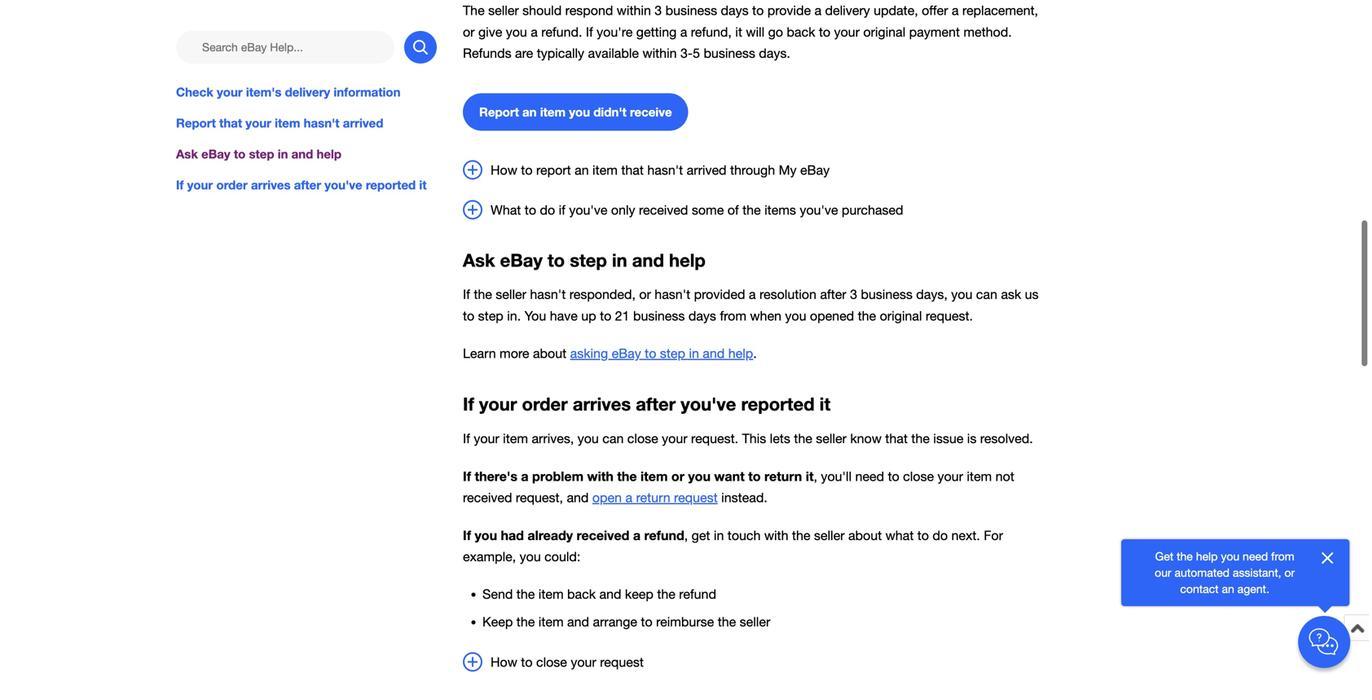 Task type: vqa. For each thing, say whether or not it's contained in the screenshot.
middle Buy
no



Task type: locate. For each thing, give the bounding box(es) containing it.
if your order arrives after you've reported it link
[[176, 176, 437, 194]]

assistant,
[[1233, 566, 1282, 580]]

and inside , you'll need to close your item not received request, and
[[567, 490, 589, 505]]

0 vertical spatial about
[[533, 346, 567, 361]]

1 vertical spatial if your order arrives after you've reported it
[[463, 393, 831, 415]]

do
[[540, 203, 555, 218], [933, 528, 948, 543]]

about left what
[[849, 528, 882, 543]]

0 vertical spatial can
[[976, 287, 998, 302]]

ask down "what"
[[463, 249, 495, 271]]

resolved.
[[980, 431, 1033, 446]]

or inside the seller should respond within 3 business days to provide a delivery update, offer a replacement, or give you a refund. if you're getting a refund, it will go back to your original payment method. refunds are typically available within 3-5 business days.
[[463, 24, 475, 39]]

hasn't up 'you'
[[530, 287, 566, 302]]

0 vertical spatial return
[[765, 469, 802, 484]]

get the help you need from our automated assistant, or contact an agent.
[[1155, 550, 1295, 596]]

after down asking ebay to step in and help link
[[636, 393, 676, 415]]

an right report
[[575, 163, 589, 178]]

1 vertical spatial request
[[600, 655, 644, 670]]

keep the item and arrange to reimburse the seller
[[483, 615, 771, 630]]

typically
[[537, 46, 585, 61]]

lets
[[770, 431, 791, 446]]

your inside dropdown button
[[571, 655, 596, 670]]

0 horizontal spatial from
[[720, 308, 747, 323]]

0 vertical spatial do
[[540, 203, 555, 218]]

asking
[[570, 346, 608, 361]]

how down keep at the bottom left of the page
[[491, 655, 518, 670]]

need inside get the help you need from our automated assistant, or contact an agent.
[[1243, 550, 1268, 563]]

give
[[478, 24, 502, 39]]

0 horizontal spatial delivery
[[285, 85, 330, 99]]

you up open a return request instead.
[[688, 469, 711, 484]]

order down report that your item hasn't arrived at top left
[[216, 178, 248, 192]]

arrived down information
[[343, 116, 383, 130]]

back down could:
[[567, 587, 596, 602]]

reported
[[366, 178, 416, 192], [741, 393, 815, 415]]

0 horizontal spatial reported
[[366, 178, 416, 192]]

you inside , get in touch with the seller about what to do next. for example, you could:
[[520, 549, 541, 565]]

days,
[[916, 287, 948, 302]]

order
[[216, 178, 248, 192], [522, 393, 568, 415]]

0 vertical spatial refund
[[644, 528, 684, 543]]

step
[[249, 147, 274, 161], [570, 249, 607, 271], [478, 308, 504, 323], [660, 346, 686, 361]]

delivery inside the seller should respond within 3 business days to provide a delivery update, offer a replacement, or give you a refund. if you're getting a refund, it will go back to your original payment method. refunds are typically available within 3-5 business days.
[[825, 3, 870, 18]]

it inside the seller should respond within 3 business days to provide a delivery update, offer a replacement, or give you a refund. if you're getting a refund, it will go back to your original payment method. refunds are typically available within 3-5 business days.
[[735, 24, 743, 39]]

report
[[536, 163, 571, 178]]

0 horizontal spatial close
[[536, 655, 567, 670]]

a up 3-
[[680, 24, 687, 39]]

2 horizontal spatial close
[[903, 469, 934, 484]]

from inside get the help you need from our automated assistant, or contact an agent.
[[1272, 550, 1295, 563]]

with for touch
[[764, 528, 789, 543]]

1 horizontal spatial with
[[764, 528, 789, 543]]

2 horizontal spatial after
[[820, 287, 847, 302]]

0 vertical spatial close
[[627, 431, 658, 446]]

keep
[[625, 587, 654, 602]]

instead.
[[722, 490, 768, 505]]

about right the more
[[533, 346, 567, 361]]

0 vertical spatial arrives
[[251, 178, 291, 192]]

within down getting
[[643, 46, 677, 61]]

need
[[855, 469, 884, 484], [1243, 550, 1268, 563]]

1 horizontal spatial 3
[[850, 287, 857, 302]]

original inside if the seller hasn't responded, or hasn't provided a resolution after 3 business days, you can ask us to step in. you have up to 21 business days from when you opened the original request.
[[880, 308, 922, 323]]

delivery up 'report that your item hasn't arrived' link
[[285, 85, 330, 99]]

1 horizontal spatial delivery
[[825, 3, 870, 18]]

return down lets
[[765, 469, 802, 484]]

a inside if the seller hasn't responded, or hasn't provided a resolution after 3 business days, you can ask us to step in. you have up to 21 business days from when you opened the original request.
[[749, 287, 756, 302]]

request.
[[926, 308, 973, 323], [691, 431, 739, 446]]

hasn't up what to do if you've only received some of the items you've purchased
[[647, 163, 683, 178]]

within up 'you're'
[[617, 3, 651, 18]]

the inside get the help you need from our automated assistant, or contact an agent.
[[1177, 550, 1193, 563]]

0 horizontal spatial need
[[855, 469, 884, 484]]

days up will
[[721, 3, 749, 18]]

from inside if the seller hasn't responded, or hasn't provided a resolution after 3 business days, you can ask us to step in. you have up to 21 business days from when you opened the original request.
[[720, 308, 747, 323]]

1 horizontal spatial need
[[1243, 550, 1268, 563]]

if your item arrives, you can close your request. this lets the seller know that the issue is resolved.
[[463, 431, 1033, 446]]

you up are
[[506, 24, 527, 39]]

1 horizontal spatial order
[[522, 393, 568, 415]]

0 vertical spatial days
[[721, 3, 749, 18]]

after down ask ebay to step in and help link
[[294, 178, 321, 192]]

Search eBay Help... text field
[[176, 31, 395, 64]]

if inside if your order arrives after you've reported it link
[[176, 178, 184, 192]]

item down could:
[[539, 587, 564, 602]]

0 horizontal spatial request
[[600, 655, 644, 670]]

can up if there's a problem with the item or you want to return it
[[603, 431, 624, 446]]

your inside 'link'
[[217, 85, 243, 99]]

ask ebay to step in and help down report that your item hasn't arrived at top left
[[176, 147, 342, 161]]

refund left get on the bottom
[[644, 528, 684, 543]]

with for problem
[[587, 469, 614, 484]]

1 horizontal spatial if your order arrives after you've reported it
[[463, 393, 831, 415]]

you'll
[[821, 469, 852, 484]]

seller inside the seller should respond within 3 business days to provide a delivery update, offer a replacement, or give you a refund. if you're getting a refund, it will go back to your original payment method. refunds are typically available within 3-5 business days.
[[488, 3, 519, 18]]

1 horizontal spatial ask ebay to step in and help
[[463, 249, 706, 271]]

1 vertical spatial after
[[820, 287, 847, 302]]

item inside , you'll need to close your item not received request, and
[[967, 469, 992, 484]]

2 horizontal spatial an
[[1222, 582, 1235, 596]]

didn't
[[594, 105, 627, 119]]

already
[[528, 528, 573, 543]]

business right 21
[[633, 308, 685, 323]]

0 vertical spatial after
[[294, 178, 321, 192]]

0 vertical spatial ask
[[176, 147, 198, 161]]

1 horizontal spatial request.
[[926, 308, 973, 323]]

0 horizontal spatial ask
[[176, 147, 198, 161]]

3
[[655, 3, 662, 18], [850, 287, 857, 302]]

1 vertical spatial that
[[621, 163, 644, 178]]

and
[[292, 147, 313, 161], [632, 249, 664, 271], [703, 346, 725, 361], [567, 490, 589, 505], [600, 587, 622, 602], [567, 615, 589, 630]]

1 horizontal spatial about
[[849, 528, 882, 543]]

2 vertical spatial received
[[577, 528, 630, 543]]

business left days,
[[861, 287, 913, 302]]

item
[[540, 105, 566, 119], [275, 116, 300, 130], [593, 163, 618, 178], [503, 431, 528, 446], [641, 469, 668, 484], [967, 469, 992, 484], [539, 587, 564, 602], [539, 615, 564, 630]]

ask
[[176, 147, 198, 161], [463, 249, 495, 271]]

help
[[317, 147, 342, 161], [669, 249, 706, 271], [729, 346, 753, 361], [1196, 550, 1218, 563]]

to inside , get in touch with the seller about what to do next. for example, you could:
[[918, 528, 929, 543]]

3 inside if the seller hasn't responded, or hasn't provided a resolution after 3 business days, you can ask us to step in. you have up to 21 business days from when you opened the original request.
[[850, 287, 857, 302]]

from
[[720, 308, 747, 323], [1272, 550, 1295, 563]]

0 horizontal spatial report
[[176, 116, 216, 130]]

1 vertical spatial an
[[575, 163, 589, 178]]

need right you'll
[[855, 469, 884, 484]]

the right of
[[743, 203, 761, 218]]

2 vertical spatial after
[[636, 393, 676, 415]]

0 vertical spatial original
[[864, 24, 906, 39]]

0 vertical spatial if your order arrives after you've reported it
[[176, 178, 427, 192]]

days
[[721, 3, 749, 18], [689, 308, 716, 323]]

automated
[[1175, 566, 1230, 580]]

0 horizontal spatial request.
[[691, 431, 739, 446]]

your inside the seller should respond within 3 business days to provide a delivery update, offer a replacement, or give you a refund. if you're getting a refund, it will go back to your original payment method. refunds are typically available within 3-5 business days.
[[834, 24, 860, 39]]

order up arrives,
[[522, 393, 568, 415]]

, inside , you'll need to close your item not received request, and
[[814, 469, 818, 484]]

original
[[864, 24, 906, 39], [880, 308, 922, 323]]

0 horizontal spatial arrives
[[251, 178, 291, 192]]

days down provided
[[689, 308, 716, 323]]

refund
[[644, 528, 684, 543], [679, 587, 716, 602]]

0 horizontal spatial 3
[[655, 3, 662, 18]]

item left not
[[967, 469, 992, 484]]

request
[[674, 490, 718, 505], [600, 655, 644, 670]]

report down check
[[176, 116, 216, 130]]

refund up reimburse on the bottom
[[679, 587, 716, 602]]

what
[[491, 203, 521, 218]]

1 vertical spatial do
[[933, 528, 948, 543]]

0 horizontal spatial ask ebay to step in and help
[[176, 147, 342, 161]]

2 vertical spatial an
[[1222, 582, 1235, 596]]

to
[[752, 3, 764, 18], [819, 24, 831, 39], [234, 147, 246, 161], [521, 163, 533, 178], [525, 203, 536, 218], [548, 249, 565, 271], [463, 308, 475, 323], [600, 308, 612, 323], [645, 346, 657, 361], [748, 469, 761, 484], [888, 469, 900, 484], [918, 528, 929, 543], [641, 615, 653, 630], [521, 655, 533, 670]]

3 up getting
[[655, 3, 662, 18]]

need inside , you'll need to close your item not received request, and
[[855, 469, 884, 484]]

1 horizontal spatial that
[[621, 163, 644, 178]]

a right open
[[626, 490, 633, 505]]

, left get on the bottom
[[684, 528, 688, 543]]

1 vertical spatial arrived
[[687, 163, 727, 178]]

request. inside if the seller hasn't responded, or hasn't provided a resolution after 3 business days, you can ask us to step in. you have up to 21 business days from when you opened the original request.
[[926, 308, 973, 323]]

if your order arrives after you've reported it
[[176, 178, 427, 192], [463, 393, 831, 415]]

report down refunds
[[479, 105, 519, 119]]

request. left this
[[691, 431, 739, 446]]

1 vertical spatial from
[[1272, 550, 1295, 563]]

,
[[814, 469, 818, 484], [684, 528, 688, 543]]

to inside , you'll need to close your item not received request, and
[[888, 469, 900, 484]]

that up only at the left of the page
[[621, 163, 644, 178]]

seller
[[488, 3, 519, 18], [496, 287, 527, 302], [816, 431, 847, 446], [814, 528, 845, 543], [740, 615, 771, 630]]

delivery left update,
[[825, 3, 870, 18]]

from up the assistant,
[[1272, 550, 1295, 563]]

0 vertical spatial delivery
[[825, 3, 870, 18]]

1 horizontal spatial after
[[636, 393, 676, 415]]

open a return request link
[[592, 490, 718, 505]]

the right touch
[[792, 528, 811, 543]]

0 horizontal spatial do
[[540, 203, 555, 218]]

days inside the seller should respond within 3 business days to provide a delivery update, offer a replacement, or give you a refund. if you're getting a refund, it will go back to your original payment method. refunds are typically available within 3-5 business days.
[[721, 3, 749, 18]]

2 how from the top
[[491, 655, 518, 670]]

seller up in.
[[496, 287, 527, 302]]

how to report an item that hasn't arrived through my ebay
[[491, 163, 830, 178]]

about inside , get in touch with the seller about what to do next. for example, you could:
[[849, 528, 882, 543]]

1 vertical spatial how
[[491, 655, 518, 670]]

that down check your item's delivery information at the top left
[[219, 116, 242, 130]]

1 how from the top
[[491, 163, 518, 178]]

do inside dropdown button
[[540, 203, 555, 218]]

next.
[[952, 528, 980, 543]]

1 vertical spatial arrives
[[573, 393, 631, 415]]

help up automated
[[1196, 550, 1218, 563]]

how to report an item that hasn't arrived through my ebay button
[[463, 160, 1052, 181]]

within
[[617, 3, 651, 18], [643, 46, 677, 61]]

if inside the seller should respond within 3 business days to provide a delivery update, offer a replacement, or give you a refund. if you're getting a refund, it will go back to your original payment method. refunds are typically available within 3-5 business days.
[[586, 24, 593, 39]]

0 horizontal spatial that
[[219, 116, 242, 130]]

1 vertical spatial 3
[[850, 287, 857, 302]]

1 horizontal spatial received
[[577, 528, 630, 543]]

close inside how to close your request dropdown button
[[536, 655, 567, 670]]

had
[[501, 528, 524, 543]]

2 vertical spatial close
[[536, 655, 567, 670]]

an
[[523, 105, 537, 119], [575, 163, 589, 178], [1222, 582, 1235, 596]]

original down days,
[[880, 308, 922, 323]]

report an item you didn't receive
[[479, 105, 672, 119]]

1 vertical spatial received
[[463, 490, 512, 505]]

your
[[834, 24, 860, 39], [217, 85, 243, 99], [246, 116, 271, 130], [187, 178, 213, 192], [479, 393, 517, 415], [474, 431, 499, 446], [662, 431, 688, 446], [938, 469, 963, 484], [571, 655, 596, 670]]

2 vertical spatial that
[[885, 431, 908, 446]]

1 vertical spatial close
[[903, 469, 934, 484]]

replacement,
[[963, 3, 1038, 18]]

a up when
[[749, 287, 756, 302]]

request inside dropdown button
[[600, 655, 644, 670]]

need up the assistant,
[[1243, 550, 1268, 563]]

item up only at the left of the page
[[593, 163, 618, 178]]

an inside dropdown button
[[575, 163, 589, 178]]

1 vertical spatial back
[[567, 587, 596, 602]]

0 horizontal spatial ,
[[684, 528, 688, 543]]

received down open
[[577, 528, 630, 543]]

problem
[[532, 469, 584, 484]]

us
[[1025, 287, 1039, 302]]

1 horizontal spatial arrives
[[573, 393, 631, 415]]

2 horizontal spatial that
[[885, 431, 908, 446]]

keep
[[483, 615, 513, 630]]

with right touch
[[764, 528, 789, 543]]

from down provided
[[720, 308, 747, 323]]

0 horizontal spatial days
[[689, 308, 716, 323]]

3 up the opened
[[850, 287, 857, 302]]

, get in touch with the seller about what to do next. for example, you could:
[[463, 528, 1003, 565]]

that right the know
[[885, 431, 908, 446]]

report an item you didn't receive link
[[463, 93, 689, 131]]

, inside , get in touch with the seller about what to do next. for example, you could:
[[684, 528, 688, 543]]

if your order arrives after you've reported it down asking ebay to step in and help link
[[463, 393, 831, 415]]

original inside the seller should respond within 3 business days to provide a delivery update, offer a replacement, or give you a refund. if you're getting a refund, it will go back to your original payment method. refunds are typically available within 3-5 business days.
[[864, 24, 906, 39]]

0 horizontal spatial order
[[216, 178, 248, 192]]

, for if there's a problem with the item or you want to return it
[[814, 469, 818, 484]]

, for if you had already received a refund
[[684, 528, 688, 543]]

can left ask
[[976, 287, 998, 302]]

request down keep the item and arrange to reimburse the seller
[[600, 655, 644, 670]]

1 horizontal spatial ,
[[814, 469, 818, 484]]

, left you'll
[[814, 469, 818, 484]]

after up the opened
[[820, 287, 847, 302]]

1 vertical spatial about
[[849, 528, 882, 543]]

0 vertical spatial received
[[639, 203, 688, 218]]

a down should
[[531, 24, 538, 39]]

you right arrives,
[[578, 431, 599, 446]]

1 vertical spatial original
[[880, 308, 922, 323]]

if the seller hasn't responded, or hasn't provided a resolution after 3 business days, you can ask us to step in. you have up to 21 business days from when you opened the original request.
[[463, 287, 1039, 323]]

business up refund,
[[666, 3, 717, 18]]

get
[[1155, 550, 1174, 563]]

0 vertical spatial request.
[[926, 308, 973, 323]]

0 vertical spatial 3
[[655, 3, 662, 18]]

0 vertical spatial back
[[787, 24, 815, 39]]

original down update,
[[864, 24, 906, 39]]

5
[[693, 46, 700, 61]]

received down there's
[[463, 490, 512, 505]]

1 horizontal spatial from
[[1272, 550, 1295, 563]]

if inside if the seller hasn't responded, or hasn't provided a resolution after 3 business days, you can ask us to step in. you have up to 21 business days from when you opened the original request.
[[463, 287, 470, 302]]

with inside , get in touch with the seller about what to do next. for example, you could:
[[764, 528, 789, 543]]

method.
[[964, 24, 1012, 39]]

arrives down learn more about asking ebay to step in and help .
[[573, 393, 631, 415]]

close
[[627, 431, 658, 446], [903, 469, 934, 484], [536, 655, 567, 670]]

return down if there's a problem with the item or you want to return it
[[636, 490, 671, 505]]

learn
[[463, 346, 496, 361]]

when
[[750, 308, 782, 323]]

received down how to report an item that hasn't arrived through my ebay
[[639, 203, 688, 218]]

not
[[996, 469, 1015, 484]]

report
[[479, 105, 519, 119], [176, 116, 216, 130]]

opened
[[810, 308, 854, 323]]

item left didn't
[[540, 105, 566, 119]]

1 vertical spatial delivery
[[285, 85, 330, 99]]

it
[[735, 24, 743, 39], [419, 178, 427, 192], [820, 393, 831, 415], [806, 469, 814, 484]]

ask ebay to step in and help up responded,
[[463, 249, 706, 271]]

help up provided
[[669, 249, 706, 271]]

you up the assistant,
[[1221, 550, 1240, 563]]

the right keep at the bottom left of the page
[[517, 615, 535, 630]]

0 horizontal spatial can
[[603, 431, 624, 446]]

for
[[984, 528, 1003, 543]]

hasn't inside dropdown button
[[647, 163, 683, 178]]

the right the opened
[[858, 308, 876, 323]]

3 inside the seller should respond within 3 business days to provide a delivery update, offer a replacement, or give you a refund. if you're getting a refund, it will go back to your original payment method. refunds are typically available within 3-5 business days.
[[655, 3, 662, 18]]

the right get
[[1177, 550, 1193, 563]]

issue
[[934, 431, 964, 446]]

0 horizontal spatial return
[[636, 490, 671, 505]]

the inside dropdown button
[[743, 203, 761, 218]]

received
[[639, 203, 688, 218], [463, 490, 512, 505], [577, 528, 630, 543]]

our
[[1155, 566, 1172, 580]]

through
[[730, 163, 775, 178]]

0 vertical spatial from
[[720, 308, 747, 323]]

1 vertical spatial request.
[[691, 431, 739, 446]]

and down only at the left of the page
[[632, 249, 664, 271]]

2 horizontal spatial received
[[639, 203, 688, 218]]

1 horizontal spatial an
[[575, 163, 589, 178]]

0 horizontal spatial if your order arrives after you've reported it
[[176, 178, 427, 192]]

1 vertical spatial need
[[1243, 550, 1268, 563]]

1 vertical spatial reported
[[741, 393, 815, 415]]

close inside , you'll need to close your item not received request, and
[[903, 469, 934, 484]]

request up get on the bottom
[[674, 490, 718, 505]]

1 horizontal spatial ask
[[463, 249, 495, 271]]

arrives down ask ebay to step in and help link
[[251, 178, 291, 192]]

0 vertical spatial ask ebay to step in and help
[[176, 147, 342, 161]]

arrives
[[251, 178, 291, 192], [573, 393, 631, 415]]

have
[[550, 308, 578, 323]]

1 horizontal spatial request
[[674, 490, 718, 505]]

that inside dropdown button
[[621, 163, 644, 178]]

21
[[615, 308, 630, 323]]

1 vertical spatial days
[[689, 308, 716, 323]]

1 horizontal spatial back
[[787, 24, 815, 39]]

an left agent.
[[1222, 582, 1235, 596]]



Task type: describe. For each thing, give the bounding box(es) containing it.
1 vertical spatial ask ebay to step in and help
[[463, 249, 706, 271]]

you've right if
[[569, 203, 608, 218]]

will
[[746, 24, 765, 39]]

seller inside , get in touch with the seller about what to do next. for example, you could:
[[814, 528, 845, 543]]

1 horizontal spatial return
[[765, 469, 802, 484]]

ebay right "asking"
[[612, 346, 641, 361]]

the seller should respond within 3 business days to provide a delivery update, offer a replacement, or give you a refund. if you're getting a refund, it will go back to your original payment method. refunds are typically available within 3-5 business days.
[[463, 3, 1038, 61]]

of
[[728, 203, 739, 218]]

0 vertical spatial that
[[219, 116, 242, 130]]

a right the offer
[[952, 3, 959, 18]]

you down resolution
[[785, 308, 807, 323]]

0 vertical spatial an
[[523, 105, 537, 119]]

purchased
[[842, 203, 904, 218]]

0 vertical spatial reported
[[366, 178, 416, 192]]

item inside dropdown button
[[593, 163, 618, 178]]

there's
[[475, 469, 518, 484]]

after inside if the seller hasn't responded, or hasn't provided a resolution after 3 business days, you can ask us to step in. you have up to 21 business days from when you opened the original request.
[[820, 287, 847, 302]]

should
[[523, 3, 562, 18]]

and left the .
[[703, 346, 725, 361]]

items
[[765, 203, 796, 218]]

item down check your item's delivery information at the top left
[[275, 116, 300, 130]]

report for report that your item hasn't arrived
[[176, 116, 216, 130]]

seller left the know
[[816, 431, 847, 446]]

.
[[753, 346, 757, 361]]

update,
[[874, 3, 918, 18]]

want
[[714, 469, 745, 484]]

you've right items
[[800, 203, 838, 218]]

ebay down check
[[201, 147, 230, 161]]

3-
[[681, 46, 693, 61]]

you
[[525, 308, 546, 323]]

get the help you need from our automated assistant, or contact an agent. tooltip
[[1148, 549, 1303, 597]]

the
[[463, 3, 485, 18]]

0 horizontal spatial back
[[567, 587, 596, 602]]

in up responded,
[[612, 249, 627, 271]]

if there's a problem with the item or you want to return it
[[463, 469, 814, 484]]

ebay inside dropdown button
[[800, 163, 830, 178]]

you've down ask ebay to step in and help link
[[325, 178, 362, 192]]

1 vertical spatial within
[[643, 46, 677, 61]]

1 vertical spatial return
[[636, 490, 671, 505]]

or inside if the seller hasn't responded, or hasn't provided a resolution after 3 business days, you can ask us to step in. you have up to 21 business days from when you opened the original request.
[[639, 287, 651, 302]]

the up open
[[617, 469, 637, 484]]

my
[[779, 163, 797, 178]]

open a return request instead.
[[592, 490, 768, 505]]

getting
[[636, 24, 677, 39]]

the inside , get in touch with the seller about what to do next. for example, you could:
[[792, 528, 811, 543]]

back inside the seller should respond within 3 business days to provide a delivery update, offer a replacement, or give you a refund. if you're getting a refund, it will go back to your original payment method. refunds are typically available within 3-5 business days.
[[787, 24, 815, 39]]

days.
[[759, 46, 791, 61]]

up
[[581, 308, 596, 323]]

provide
[[768, 3, 811, 18]]

and down 'report that your item hasn't arrived' link
[[292, 147, 313, 161]]

agent.
[[1238, 582, 1270, 596]]

you inside get the help you need from our automated assistant, or contact an agent.
[[1221, 550, 1240, 563]]

contact
[[1181, 582, 1219, 596]]

only
[[611, 203, 635, 218]]

seller inside if the seller hasn't responded, or hasn't provided a resolution after 3 business days, you can ask us to step in. you have up to 21 business days from when you opened the original request.
[[496, 287, 527, 302]]

ebay down "what"
[[500, 249, 543, 271]]

received inside dropdown button
[[639, 203, 688, 218]]

reimburse
[[656, 615, 714, 630]]

you've up if your item arrives, you can close your request. this lets the seller know that the issue is resolved.
[[681, 393, 736, 415]]

how for how to report an item that hasn't arrived through my ebay
[[491, 163, 518, 178]]

offer
[[922, 3, 948, 18]]

asking ebay to step in and help link
[[570, 346, 753, 361]]

and up arrange
[[600, 587, 622, 602]]

the left issue
[[912, 431, 930, 446]]

provided
[[694, 287, 745, 302]]

check your item's delivery information link
[[176, 83, 437, 101]]

refund,
[[691, 24, 732, 39]]

go
[[768, 24, 783, 39]]

what
[[886, 528, 914, 543]]

received inside , you'll need to close your item not received request, and
[[463, 490, 512, 505]]

item left arrives,
[[503, 431, 528, 446]]

what to do if you've only received some of the items you've purchased
[[491, 203, 904, 218]]

help down when
[[729, 346, 753, 361]]

arrange
[[593, 615, 637, 630]]

what to do if you've only received some of the items you've purchased button
[[463, 200, 1052, 220]]

you up example,
[[475, 528, 497, 543]]

in inside , get in touch with the seller about what to do next. for example, you could:
[[714, 528, 724, 543]]

in inside ask ebay to step in and help link
[[278, 147, 288, 161]]

1 vertical spatial ask
[[463, 249, 495, 271]]

arrives,
[[532, 431, 574, 446]]

report for report an item you didn't receive
[[479, 105, 519, 119]]

item up open a return request link
[[641, 469, 668, 484]]

payment
[[909, 24, 960, 39]]

step inside if the seller hasn't responded, or hasn't provided a resolution after 3 business days, you can ask us to step in. you have up to 21 business days from when you opened the original request.
[[478, 308, 504, 323]]

0 vertical spatial arrived
[[343, 116, 383, 130]]

your inside , you'll need to close your item not received request, and
[[938, 469, 963, 484]]

the up the learn
[[474, 287, 492, 302]]

in.
[[507, 308, 521, 323]]

if your order arrives after you've reported it inside if your order arrives after you've reported it link
[[176, 178, 427, 192]]

the right reimburse on the bottom
[[718, 615, 736, 630]]

example,
[[463, 549, 516, 565]]

item's
[[246, 85, 282, 99]]

send
[[483, 587, 513, 602]]

respond
[[565, 3, 613, 18]]

are
[[515, 46, 533, 61]]

you left didn't
[[569, 105, 590, 119]]

more
[[500, 346, 529, 361]]

hasn't left provided
[[655, 287, 691, 302]]

request,
[[516, 490, 563, 505]]

send the item back and keep the refund
[[483, 587, 716, 602]]

arrived inside dropdown button
[[687, 163, 727, 178]]

the right lets
[[794, 431, 813, 446]]

you right days,
[[951, 287, 973, 302]]

if you had already received a refund
[[463, 528, 684, 543]]

help inside get the help you need from our automated assistant, or contact an agent.
[[1196, 550, 1218, 563]]

or inside get the help you need from our automated assistant, or contact an agent.
[[1285, 566, 1295, 580]]

some
[[692, 203, 724, 218]]

how to close your request
[[491, 655, 644, 670]]

check your item's delivery information
[[176, 85, 401, 99]]

a right provide on the top right
[[815, 3, 822, 18]]

a up the "request,"
[[521, 469, 529, 484]]

days inside if the seller hasn't responded, or hasn't provided a resolution after 3 business days, you can ask us to step in. you have up to 21 business days from when you opened the original request.
[[689, 308, 716, 323]]

report that your item hasn't arrived link
[[176, 114, 437, 132]]

can inside if the seller hasn't responded, or hasn't provided a resolution after 3 business days, you can ask us to step in. you have up to 21 business days from when you opened the original request.
[[976, 287, 998, 302]]

do inside , get in touch with the seller about what to do next. for example, you could:
[[933, 528, 948, 543]]

an inside get the help you need from our automated assistant, or contact an agent.
[[1222, 582, 1235, 596]]

delivery inside 'link'
[[285, 85, 330, 99]]

business down refund,
[[704, 46, 756, 61]]

know
[[850, 431, 882, 446]]

ask
[[1001, 287, 1022, 302]]

the right send
[[517, 587, 535, 602]]

touch
[[728, 528, 761, 543]]

a down open a return request link
[[633, 528, 641, 543]]

in left the .
[[689, 346, 699, 361]]

if
[[559, 203, 566, 218]]

check
[[176, 85, 213, 99]]

you're
[[597, 24, 633, 39]]

the right keep at the left bottom of page
[[657, 587, 676, 602]]

and down send the item back and keep the refund at the bottom of page
[[567, 615, 589, 630]]

report that your item hasn't arrived
[[176, 116, 383, 130]]

ask ebay to step in and help link
[[176, 145, 437, 163]]

is
[[967, 431, 977, 446]]

or up open a return request instead.
[[672, 469, 685, 484]]

1 vertical spatial refund
[[679, 587, 716, 602]]

receive
[[630, 105, 672, 119]]

how for how to close your request
[[491, 655, 518, 670]]

0 vertical spatial request
[[674, 490, 718, 505]]

help down 'report that your item hasn't arrived' link
[[317, 147, 342, 161]]

hasn't down the check your item's delivery information 'link'
[[304, 116, 340, 130]]

seller up how to close your request dropdown button
[[740, 615, 771, 630]]

you inside the seller should respond within 3 business days to provide a delivery update, offer a replacement, or give you a refund. if you're getting a refund, it will go back to your original payment method. refunds are typically available within 3-5 business days.
[[506, 24, 527, 39]]

could:
[[545, 549, 581, 565]]

information
[[334, 85, 401, 99]]

0 vertical spatial within
[[617, 3, 651, 18]]

0 vertical spatial order
[[216, 178, 248, 192]]

available
[[588, 46, 639, 61]]

refunds
[[463, 46, 512, 61]]

1 horizontal spatial close
[[627, 431, 658, 446]]

item up how to close your request
[[539, 615, 564, 630]]

responded,
[[570, 287, 636, 302]]



